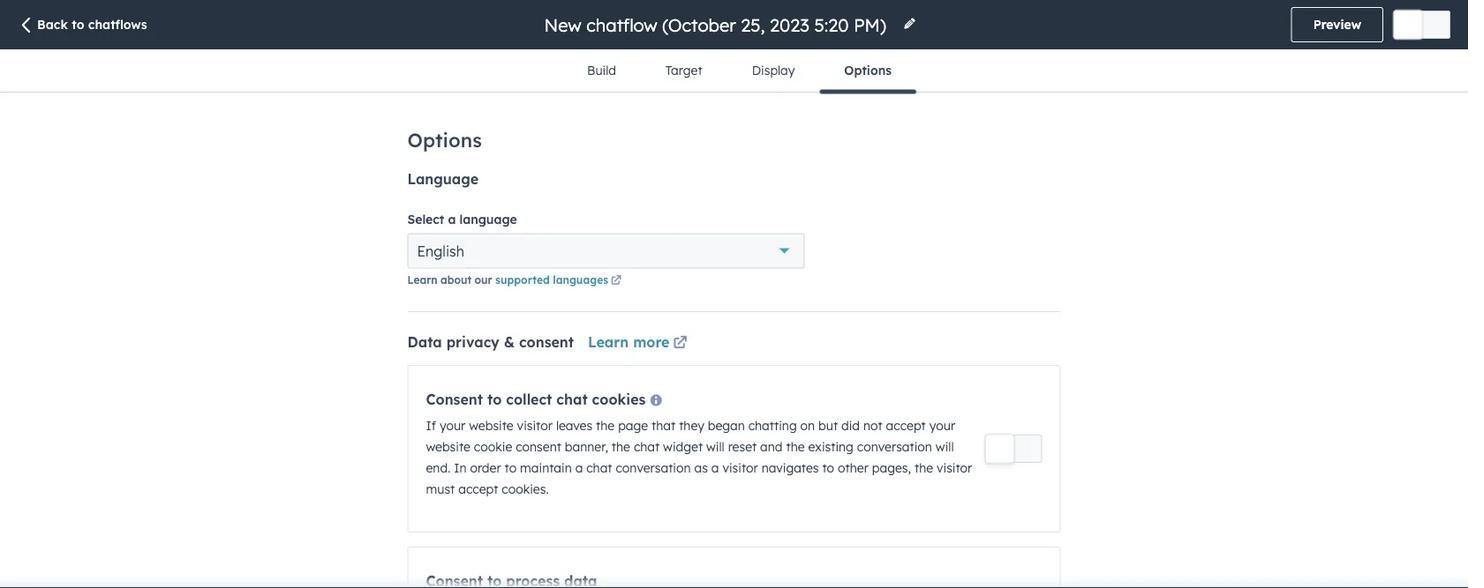 Task type: vqa. For each thing, say whether or not it's contained in the screenshot.
&
yes



Task type: describe. For each thing, give the bounding box(es) containing it.
display button
[[727, 49, 819, 92]]

began
[[708, 418, 745, 434]]

if
[[426, 418, 436, 434]]

pages,
[[872, 461, 911, 476]]

banner,
[[565, 440, 608, 455]]

learn more link
[[588, 334, 691, 351]]

0 vertical spatial chat
[[556, 391, 588, 409]]

leaves
[[556, 418, 592, 434]]

but
[[818, 418, 838, 434]]

and
[[760, 440, 783, 455]]

navigation containing build
[[562, 49, 916, 94]]

language
[[407, 170, 479, 188]]

consent
[[426, 391, 483, 409]]

select a language
[[407, 211, 517, 227]]

consent to collect chat cookies
[[426, 391, 646, 409]]

options button
[[819, 49, 916, 94]]

other
[[838, 461, 869, 476]]

2 will from the left
[[936, 440, 954, 455]]

language
[[460, 211, 517, 227]]

supported
[[495, 274, 550, 287]]

learn more
[[588, 334, 670, 351]]

chatting
[[748, 418, 797, 434]]

link opens in a new window image
[[673, 337, 687, 351]]

preview button
[[1291, 7, 1383, 42]]

select
[[407, 211, 444, 227]]

1 your from the left
[[440, 418, 466, 434]]

build button
[[562, 49, 641, 92]]

english
[[417, 242, 464, 260]]

2 horizontal spatial a
[[711, 461, 719, 476]]

end.
[[426, 461, 450, 476]]

1 vertical spatial website
[[426, 440, 470, 455]]

maintain
[[520, 461, 572, 476]]

they
[[679, 418, 704, 434]]

widget
[[663, 440, 703, 455]]

0 vertical spatial website
[[469, 418, 514, 434]]

the up the navigates
[[786, 440, 805, 455]]

about
[[441, 274, 471, 287]]

supported languages
[[495, 274, 608, 287]]

learn for learn about our
[[407, 274, 437, 287]]

consent inside the if your website visitor leaves the page that they began chatting on but did not accept your website cookie consent banner, the chat widget will reset and the existing conversation will end. in order to maintain a chat conversation as a visitor navigates to other pages, the visitor must accept cookies.
[[516, 440, 561, 455]]

chatflows
[[88, 17, 147, 32]]

1 horizontal spatial conversation
[[857, 440, 932, 455]]

as
[[694, 461, 708, 476]]

must
[[426, 482, 455, 497]]

0 horizontal spatial accept
[[458, 482, 498, 497]]

learn about our
[[407, 274, 495, 287]]

to left collect
[[487, 391, 502, 409]]

0 horizontal spatial a
[[448, 211, 456, 227]]

1 horizontal spatial a
[[575, 461, 583, 476]]

cookies.
[[502, 482, 549, 497]]

that
[[652, 418, 676, 434]]

data privacy & consent
[[407, 334, 574, 351]]

data
[[407, 334, 442, 351]]

link opens in a new window image for more
[[673, 337, 687, 351]]

display
[[752, 63, 795, 78]]

cookies
[[592, 391, 646, 409]]

supported languages link
[[495, 274, 624, 290]]

the left "page"
[[596, 418, 615, 434]]

preview
[[1313, 17, 1361, 32]]

reset
[[728, 440, 757, 455]]

english button
[[407, 233, 805, 269]]



Task type: locate. For each thing, give the bounding box(es) containing it.
link opens in a new window image inside "supported languages" link
[[611, 276, 622, 287]]

privacy
[[446, 334, 500, 351]]

the down "page"
[[612, 440, 630, 455]]

accept
[[886, 418, 926, 434], [458, 482, 498, 497]]

will
[[706, 440, 725, 455], [936, 440, 954, 455]]

if your website visitor leaves the page that they began chatting on but did not accept your website cookie consent banner, the chat widget will reset and the existing conversation will end. in order to maintain a chat conversation as a visitor navigates to other pages, the visitor must accept cookies.
[[426, 418, 972, 497]]

consent
[[519, 334, 574, 351], [516, 440, 561, 455]]

order
[[470, 461, 501, 476]]

in
[[454, 461, 467, 476]]

link opens in a new window image
[[611, 274, 622, 290], [611, 276, 622, 287], [673, 337, 687, 351]]

2 horizontal spatial visitor
[[937, 461, 972, 476]]

back to chatflows
[[37, 17, 147, 32]]

collect
[[506, 391, 552, 409]]

learn left about
[[407, 274, 437, 287]]

1 vertical spatial consent
[[516, 440, 561, 455]]

2 your from the left
[[929, 418, 955, 434]]

1 vertical spatial learn
[[588, 334, 629, 351]]

conversation down widget
[[616, 461, 691, 476]]

your
[[440, 418, 466, 434], [929, 418, 955, 434]]

0 horizontal spatial options
[[407, 128, 482, 152]]

conversation
[[857, 440, 932, 455], [616, 461, 691, 476]]

target button
[[641, 49, 727, 92]]

did
[[841, 418, 860, 434]]

1 vertical spatial options
[[407, 128, 482, 152]]

None field
[[542, 13, 892, 37]]

0 vertical spatial accept
[[886, 418, 926, 434]]

chat down banner,
[[586, 461, 612, 476]]

not
[[863, 418, 882, 434]]

&
[[504, 334, 515, 351]]

chat
[[556, 391, 588, 409], [634, 440, 660, 455], [586, 461, 612, 476]]

link opens in a new window image inside learn more link
[[673, 337, 687, 351]]

to inside button
[[72, 17, 84, 32]]

chat up leaves
[[556, 391, 588, 409]]

languages
[[553, 274, 608, 287]]

1 horizontal spatial your
[[929, 418, 955, 434]]

consent right &
[[519, 334, 574, 351]]

navigates
[[762, 461, 819, 476]]

a right select
[[448, 211, 456, 227]]

0 horizontal spatial visitor
[[517, 418, 553, 434]]

your right "if"
[[440, 418, 466, 434]]

link opens in a new window image for languages
[[611, 276, 622, 287]]

on
[[800, 418, 815, 434]]

0 horizontal spatial learn
[[407, 274, 437, 287]]

a
[[448, 211, 456, 227], [575, 461, 583, 476], [711, 461, 719, 476]]

0 horizontal spatial conversation
[[616, 461, 691, 476]]

back to chatflows button
[[18, 16, 147, 36]]

learn for learn more
[[588, 334, 629, 351]]

your right the not
[[929, 418, 955, 434]]

0 vertical spatial consent
[[519, 334, 574, 351]]

visitor
[[517, 418, 553, 434], [722, 461, 758, 476], [937, 461, 972, 476]]

cookie
[[474, 440, 512, 455]]

accept right the not
[[886, 418, 926, 434]]

build
[[587, 63, 616, 78]]

0 horizontal spatial will
[[706, 440, 725, 455]]

chat down "page"
[[634, 440, 660, 455]]

0 horizontal spatial your
[[440, 418, 466, 434]]

the right pages,
[[915, 461, 933, 476]]

navigation
[[562, 49, 916, 94]]

website
[[469, 418, 514, 434], [426, 440, 470, 455]]

conversation up pages,
[[857, 440, 932, 455]]

1 vertical spatial conversation
[[616, 461, 691, 476]]

1 will from the left
[[706, 440, 725, 455]]

2 vertical spatial chat
[[586, 461, 612, 476]]

0 vertical spatial options
[[844, 63, 892, 78]]

a right as
[[711, 461, 719, 476]]

to
[[72, 17, 84, 32], [487, 391, 502, 409], [505, 461, 517, 476], [822, 461, 834, 476]]

0 vertical spatial learn
[[407, 274, 437, 287]]

visitor down "reset"
[[722, 461, 758, 476]]

1 horizontal spatial learn
[[588, 334, 629, 351]]

visitor down consent to collect chat cookies
[[517, 418, 553, 434]]

to right back
[[72, 17, 84, 32]]

0 vertical spatial conversation
[[857, 440, 932, 455]]

1 horizontal spatial accept
[[886, 418, 926, 434]]

to down "existing"
[[822, 461, 834, 476]]

more
[[633, 334, 670, 351]]

a down banner,
[[575, 461, 583, 476]]

1 horizontal spatial options
[[844, 63, 892, 78]]

to right order
[[505, 461, 517, 476]]

accept down order
[[458, 482, 498, 497]]

learn
[[407, 274, 437, 287], [588, 334, 629, 351]]

consent up the maintain
[[516, 440, 561, 455]]

page
[[618, 418, 648, 434]]

1 horizontal spatial will
[[936, 440, 954, 455]]

1 vertical spatial accept
[[458, 482, 498, 497]]

1 vertical spatial chat
[[634, 440, 660, 455]]

1 horizontal spatial visitor
[[722, 461, 758, 476]]

target
[[665, 63, 702, 78]]

options inside options button
[[844, 63, 892, 78]]

learn left more
[[588, 334, 629, 351]]

website up 'end.'
[[426, 440, 470, 455]]

the
[[596, 418, 615, 434], [612, 440, 630, 455], [786, 440, 805, 455], [915, 461, 933, 476]]

visitor right pages,
[[937, 461, 972, 476]]

options
[[844, 63, 892, 78], [407, 128, 482, 152]]

our
[[475, 274, 492, 287]]

back
[[37, 17, 68, 32]]

existing
[[808, 440, 854, 455]]

website up cookie
[[469, 418, 514, 434]]



